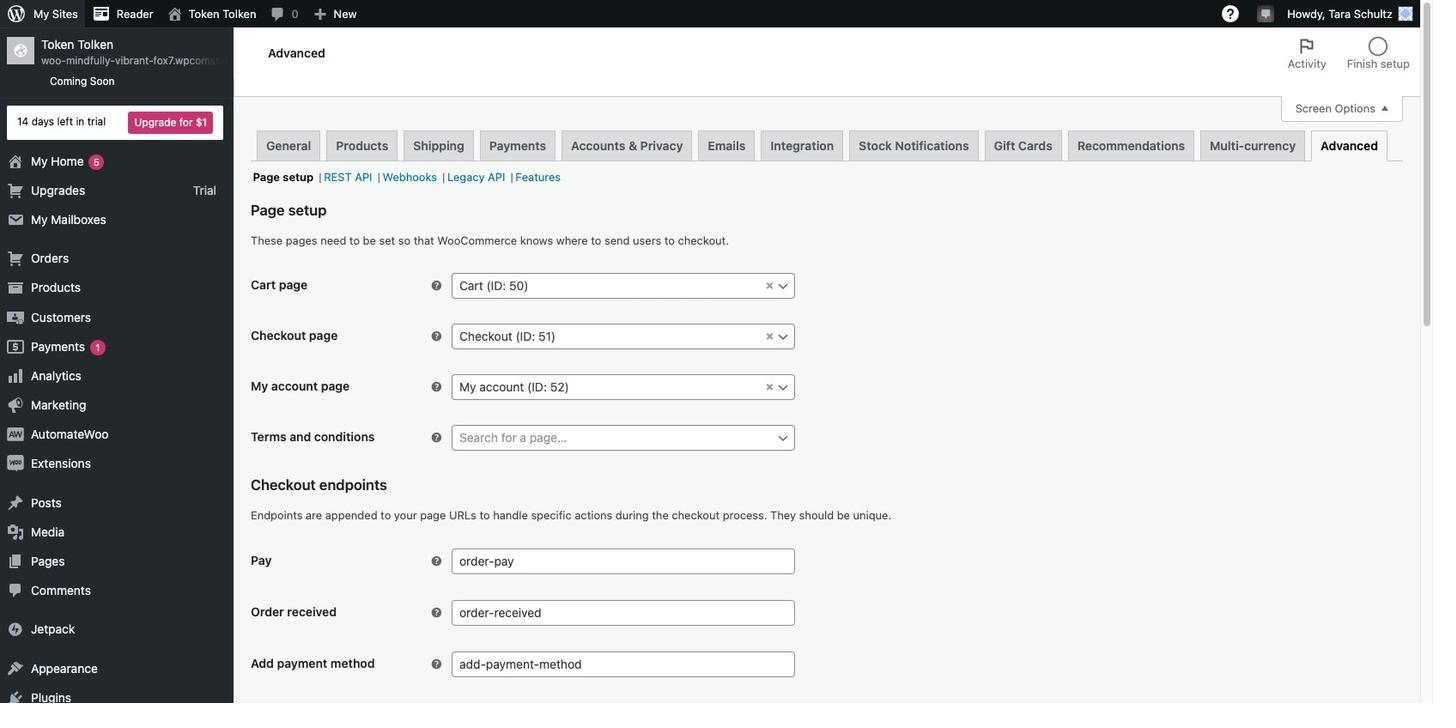 Task type: locate. For each thing, give the bounding box(es) containing it.
jetpack link
[[0, 615, 234, 645]]

integration
[[771, 138, 834, 152]]

0 vertical spatial ×
[[766, 278, 774, 292]]

marketing link
[[0, 391, 234, 420]]

these pages need to be set so that woocommerce knows where to send users to checkout.
[[251, 233, 729, 247]]

0 vertical spatial be
[[363, 233, 376, 247]]

0
[[292, 7, 299, 21]]

setup inside 'button'
[[1381, 57, 1411, 70]]

payments up features link
[[489, 138, 546, 152]]

0 horizontal spatial payments
[[31, 339, 85, 354]]

token tolken
[[189, 7, 256, 21]]

howdy,
[[1288, 7, 1326, 21]]

tolken up mindfully-
[[78, 37, 113, 52]]

1 horizontal spatial for
[[501, 431, 517, 445]]

1 horizontal spatial products link
[[327, 130, 398, 160]]

page for page setup | rest api | webhooks | legacy api | features
[[253, 170, 280, 183]]

home
[[51, 153, 84, 168]]

finish
[[1348, 57, 1378, 70]]

tolken inside token tolken woo-mindfully-vibrant-fox7.wpcomstaging.com coming soon
[[78, 37, 113, 52]]

mailboxes
[[51, 212, 106, 227]]

0 horizontal spatial token
[[41, 37, 74, 52]]

checkout (id: 51)
[[460, 329, 556, 344]]

advanced down the screen options dropdown button
[[1321, 138, 1379, 152]]

payments inside 'link'
[[489, 138, 546, 152]]

stock notifications
[[859, 138, 969, 152]]

× for my account (id: 52)
[[766, 379, 774, 394]]

for inside search for a page… "text field"
[[501, 431, 517, 445]]

setup for finish setup
[[1381, 57, 1411, 70]]

my down upgrades
[[31, 212, 48, 227]]

my left home
[[31, 153, 48, 168]]

setup up pages
[[288, 202, 327, 219]]

stock notifications link
[[850, 130, 979, 160]]

endpoint for the "checkout → add payment method" page. image
[[430, 658, 443, 672]]

integration link
[[761, 130, 844, 160]]

checkout up endpoints
[[251, 477, 316, 494]]

None text field
[[453, 324, 795, 349], [453, 375, 795, 400], [453, 324, 795, 349], [453, 375, 795, 400]]

tolken for token tolken woo-mindfully-vibrant-fox7.wpcomstaging.com coming soon
[[78, 37, 113, 52]]

page right the your
[[420, 509, 446, 522]]

1 vertical spatial setup
[[283, 170, 314, 183]]

1 vertical spatial ×
[[766, 328, 774, 343]]

2 vertical spatial (id:
[[528, 380, 547, 394]]

None text field
[[453, 273, 795, 298]]

legacy
[[448, 170, 485, 183]]

be right should
[[837, 509, 850, 522]]

upgrade for $1
[[134, 116, 207, 128]]

endpoint for the "checkout → pay" page. image
[[430, 555, 443, 568]]

for left $1
[[179, 116, 193, 128]]

token inside toolbar 'navigation'
[[189, 7, 220, 21]]

soon
[[90, 75, 115, 88]]

page
[[253, 170, 280, 183], [251, 202, 285, 219]]

checkout right the page where shoppers go to finalize their purchase "image"
[[460, 329, 513, 344]]

toolbar navigation
[[0, 0, 1421, 31]]

1 vertical spatial payments
[[31, 339, 85, 354]]

my for my account (id: 52)
[[460, 380, 476, 394]]

Delete payment method text field
[[452, 703, 795, 704]]

to right the urls
[[480, 509, 490, 522]]

analytics link
[[0, 362, 234, 391]]

0 horizontal spatial products
[[31, 280, 81, 295]]

gift
[[994, 138, 1016, 152]]

extensions link
[[0, 450, 234, 479]]

screen options tab element
[[235, 79, 1421, 96]]

1 horizontal spatial tolken
[[223, 7, 256, 21]]

1 vertical spatial for
[[501, 431, 517, 445]]

advanced inside 'link'
[[1321, 138, 1379, 152]]

comments link
[[0, 577, 234, 606]]

0 horizontal spatial cart
[[251, 278, 276, 292]]

pages link
[[0, 547, 234, 577]]

my left the sites
[[34, 7, 49, 21]]

api right legacy
[[488, 170, 505, 183]]

1 vertical spatial products
[[31, 280, 81, 295]]

| left "rest"
[[319, 170, 322, 183]]

0 horizontal spatial tolken
[[78, 37, 113, 52]]

advanced link
[[1312, 130, 1388, 161]]

tolken left 0 link
[[223, 7, 256, 21]]

1 horizontal spatial advanced
[[1321, 138, 1379, 152]]

my for my sites
[[34, 7, 49, 21]]

1 horizontal spatial payments
[[489, 138, 546, 152]]

endpoints are appended to your page urls to handle specific actions during the checkout process. they should be unique.
[[251, 509, 892, 522]]

0 vertical spatial products link
[[327, 130, 398, 160]]

page where shoppers review their shopping cart image
[[430, 279, 443, 293]]

account for page
[[271, 379, 318, 394]]

they
[[771, 509, 796, 522]]

(id: inside text field
[[487, 278, 506, 293]]

1 vertical spatial be
[[837, 509, 850, 522]]

setup down general link
[[283, 170, 314, 183]]

1 horizontal spatial account
[[480, 380, 524, 394]]

my inside toolbar 'navigation'
[[34, 7, 49, 21]]

(id: left 51)
[[516, 329, 535, 344]]

my
[[34, 7, 49, 21], [31, 153, 48, 168], [31, 212, 48, 227], [251, 379, 268, 394], [460, 380, 476, 394]]

1 × from the top
[[766, 278, 774, 292]]

1 horizontal spatial api
[[488, 170, 505, 183]]

endpoints
[[251, 509, 303, 522]]

and
[[290, 430, 311, 444]]

upgrade for $1 button
[[128, 111, 213, 134]]

0 vertical spatial token
[[189, 7, 220, 21]]

tolken
[[223, 7, 256, 21], [78, 37, 113, 52]]

howdy, tara schultz
[[1288, 7, 1393, 21]]

my right page contents: [woocommerce_my_account] icon
[[460, 380, 476, 394]]

account down checkout page
[[271, 379, 318, 394]]

0 horizontal spatial api
[[355, 170, 372, 183]]

1 vertical spatial page
[[251, 202, 285, 219]]

| left legacy
[[443, 170, 445, 183]]

0 vertical spatial for
[[179, 116, 193, 128]]

page up these
[[251, 202, 285, 219]]

(id:
[[487, 278, 506, 293], [516, 329, 535, 344], [528, 380, 547, 394]]

trial
[[87, 115, 106, 128]]

upgrades
[[31, 183, 85, 197]]

new link
[[305, 0, 364, 27]]

(id: left 50)
[[487, 278, 506, 293]]

0 horizontal spatial for
[[179, 116, 193, 128]]

1 horizontal spatial products
[[336, 138, 389, 152]]

(id: left 52)
[[528, 380, 547, 394]]

Search for a page… field
[[452, 425, 795, 451]]

|
[[319, 170, 322, 183], [378, 170, 381, 183], [443, 170, 445, 183], [511, 170, 514, 183]]

orders link
[[0, 244, 234, 273]]

during
[[616, 509, 649, 522]]

0 horizontal spatial advanced
[[268, 45, 325, 60]]

0 vertical spatial advanced
[[268, 45, 325, 60]]

api right "rest"
[[355, 170, 372, 183]]

order
[[251, 604, 284, 619]]

3 × from the top
[[766, 379, 774, 394]]

payments up analytics
[[31, 339, 85, 354]]

0 vertical spatial products
[[336, 138, 389, 152]]

shipping
[[413, 138, 465, 152]]

for for search
[[501, 431, 517, 445]]

None field
[[452, 273, 795, 299], [452, 324, 795, 350], [452, 375, 795, 400], [452, 273, 795, 299], [452, 324, 795, 350], [452, 375, 795, 400]]

accounts
[[571, 138, 626, 152]]

account for (id:
[[480, 380, 524, 394]]

token for token tolken
[[189, 7, 220, 21]]

1 horizontal spatial cart
[[460, 278, 483, 293]]

marketing
[[31, 398, 86, 412]]

features link
[[514, 167, 563, 186]]

token inside token tolken woo-mindfully-vibrant-fox7.wpcomstaging.com coming soon
[[41, 37, 74, 52]]

page down pages
[[279, 278, 308, 292]]

cart right page where shoppers review their shopping cart icon
[[460, 278, 483, 293]]

checkout down cart page
[[251, 328, 306, 343]]

cart
[[251, 278, 276, 292], [460, 278, 483, 293]]

be left the set
[[363, 233, 376, 247]]

50)
[[509, 278, 529, 293]]

notification image
[[1260, 6, 1273, 20]]

my up terms
[[251, 379, 268, 394]]

for left a
[[501, 431, 517, 445]]

tolken inside toolbar 'navigation'
[[223, 7, 256, 21]]

finish setup
[[1348, 57, 1411, 70]]

my mailboxes link
[[0, 205, 234, 235]]

specific
[[531, 509, 572, 522]]

received
[[287, 604, 337, 619]]

2 vertical spatial setup
[[288, 202, 327, 219]]

finish setup button
[[1337, 27, 1421, 79]]

1 vertical spatial (id:
[[516, 329, 535, 344]]

1 horizontal spatial be
[[837, 509, 850, 522]]

search for a page…
[[460, 431, 567, 445]]

your
[[394, 509, 417, 522]]

0 vertical spatial tolken
[[223, 7, 256, 21]]

pages
[[31, 554, 65, 569]]

be
[[363, 233, 376, 247], [837, 509, 850, 522]]

payments inside the main menu navigation
[[31, 339, 85, 354]]

multi-currency
[[1210, 138, 1296, 152]]

page for page setup
[[251, 202, 285, 219]]

customers
[[31, 310, 91, 324]]

account down checkout (id: 51)
[[480, 380, 524, 394]]

tab list
[[1278, 27, 1421, 79]]

so
[[398, 233, 411, 247]]

cards
[[1019, 138, 1053, 152]]

checkout endpoints
[[251, 477, 387, 494]]

page setup
[[251, 202, 327, 219]]

for
[[179, 116, 193, 128], [501, 431, 517, 445]]

setup for page setup
[[288, 202, 327, 219]]

to right the users
[[665, 233, 675, 247]]

currency
[[1245, 138, 1296, 152]]

to right "need"
[[350, 233, 360, 247]]

products link up "1"
[[0, 273, 234, 303]]

rest
[[324, 170, 352, 183]]

0 horizontal spatial account
[[271, 379, 318, 394]]

products link up "rest api" link
[[327, 130, 398, 160]]

0 vertical spatial (id:
[[487, 278, 506, 293]]

recommendations
[[1078, 138, 1186, 152]]

none text field containing ×
[[453, 273, 795, 298]]

account
[[271, 379, 318, 394], [480, 380, 524, 394]]

checkout for checkout endpoints
[[251, 477, 316, 494]]

method
[[331, 656, 375, 671]]

emails link
[[699, 130, 755, 160]]

setup right the finish
[[1381, 57, 1411, 70]]

payments for payments 1
[[31, 339, 85, 354]]

advanced down 0
[[268, 45, 325, 60]]

general link
[[257, 130, 321, 160]]

cart down these
[[251, 278, 276, 292]]

Pay text field
[[452, 549, 795, 574]]

0 vertical spatial setup
[[1381, 57, 1411, 70]]

terms
[[251, 430, 287, 444]]

2 × from the top
[[766, 328, 774, 343]]

page where shoppers go to finalize their purchase image
[[430, 330, 443, 344]]

webhooks
[[383, 170, 437, 183]]

1 horizontal spatial token
[[189, 7, 220, 21]]

0 horizontal spatial products link
[[0, 273, 234, 303]]

1 vertical spatial tolken
[[78, 37, 113, 52]]

products up customers
[[31, 280, 81, 295]]

add
[[251, 656, 274, 671]]

× for checkout (id: 51)
[[766, 328, 774, 343]]

0 vertical spatial payments
[[489, 138, 546, 152]]

1 vertical spatial advanced
[[1321, 138, 1379, 152]]

stock
[[859, 138, 892, 152]]

for inside "upgrade for $1" button
[[179, 116, 193, 128]]

token up fox7.wpcomstaging.com
[[189, 7, 220, 21]]

products link
[[327, 130, 398, 160], [0, 273, 234, 303]]

2 vertical spatial ×
[[766, 379, 774, 394]]

endpoint for the "checkout → order received" page. image
[[430, 606, 443, 620]]

tara
[[1329, 7, 1351, 21]]

users
[[633, 233, 662, 247]]

to
[[350, 233, 360, 247], [591, 233, 602, 247], [665, 233, 675, 247], [381, 509, 391, 522], [480, 509, 490, 522]]

products up "rest api" link
[[336, 138, 389, 152]]

| left the features
[[511, 170, 514, 183]]

token up woo-
[[41, 37, 74, 52]]

0 vertical spatial page
[[253, 170, 280, 183]]

| left webhooks
[[378, 170, 381, 183]]

legacy api link
[[445, 167, 508, 186]]

1 vertical spatial token
[[41, 37, 74, 52]]

advanced
[[268, 45, 325, 60], [1321, 138, 1379, 152]]

page down general link
[[253, 170, 280, 183]]

payments 1
[[31, 339, 100, 354]]



Task type: describe. For each thing, give the bounding box(es) containing it.
actions
[[575, 509, 613, 522]]

4 | from the left
[[511, 170, 514, 183]]

main menu navigation
[[0, 27, 270, 704]]

in
[[76, 115, 84, 128]]

screen options
[[1296, 102, 1376, 116]]

features
[[516, 170, 561, 183]]

to left the your
[[381, 509, 391, 522]]

handle
[[493, 509, 528, 522]]

1 vertical spatial products link
[[0, 273, 234, 303]]

my account page
[[251, 379, 350, 394]]

my mailboxes
[[31, 212, 106, 227]]

rest api link
[[322, 167, 375, 186]]

checkout for checkout (id: 51)
[[460, 329, 513, 344]]

52)
[[550, 380, 569, 394]]

pay
[[251, 553, 272, 568]]

gift cards
[[994, 138, 1053, 152]]

2 | from the left
[[378, 170, 381, 183]]

0 horizontal spatial be
[[363, 233, 376, 247]]

add payment method
[[251, 656, 375, 671]]

setup for page setup | rest api | webhooks | legacy api | features
[[283, 170, 314, 183]]

payments for payments
[[489, 138, 546, 152]]

vibrant-
[[115, 54, 153, 67]]

extensions
[[31, 457, 91, 471]]

reader link
[[85, 0, 160, 27]]

if you define a "terms" page the customer will be asked if they accept them when checking out. image
[[430, 431, 443, 445]]

sites
[[52, 7, 78, 21]]

page contents: [woocommerce_my_account] image
[[430, 381, 443, 395]]

to left "send"
[[591, 233, 602, 247]]

my account (id: 52)
[[460, 380, 569, 394]]

jetpack
[[31, 622, 75, 637]]

trial
[[193, 183, 216, 197]]

page up conditions
[[321, 379, 350, 394]]

these
[[251, 233, 283, 247]]

automatewoo link
[[0, 420, 234, 450]]

appended
[[325, 509, 378, 522]]

multi-
[[1210, 138, 1245, 152]]

page up my account page
[[309, 328, 338, 343]]

general
[[266, 138, 311, 152]]

cart (id: 50)
[[460, 278, 529, 293]]

page setup link
[[251, 167, 316, 186]]

accounts & privacy link
[[562, 130, 693, 160]]

1 api from the left
[[355, 170, 372, 183]]

coming
[[50, 75, 87, 88]]

activity button
[[1278, 27, 1337, 79]]

(id: for cart
[[487, 278, 506, 293]]

where
[[556, 233, 588, 247]]

checkout page
[[251, 328, 338, 343]]

tolken for token tolken
[[223, 7, 256, 21]]

that
[[414, 233, 434, 247]]

automatewoo
[[31, 427, 109, 442]]

Add payment method text field
[[452, 652, 795, 677]]

token for token tolken woo-mindfully-vibrant-fox7.wpcomstaging.com coming soon
[[41, 37, 74, 52]]

payment
[[277, 656, 328, 671]]

notifications
[[896, 138, 969, 152]]

a
[[520, 431, 527, 445]]

3 | from the left
[[443, 170, 445, 183]]

(id: for checkout
[[516, 329, 535, 344]]

posts
[[31, 495, 62, 510]]

Search for a page… text field
[[453, 426, 795, 450]]

products inside the main menu navigation
[[31, 280, 81, 295]]

are
[[306, 509, 322, 522]]

privacy
[[641, 138, 683, 152]]

options
[[1335, 102, 1376, 116]]

emails
[[708, 138, 746, 152]]

cart for cart page
[[251, 278, 276, 292]]

screen
[[1296, 102, 1332, 116]]

page…
[[530, 431, 567, 445]]

media link
[[0, 518, 234, 547]]

process.
[[723, 509, 768, 522]]

cart page
[[251, 278, 308, 292]]

page setup | rest api | webhooks | legacy api | features
[[253, 170, 561, 183]]

reader
[[117, 7, 153, 21]]

comments
[[31, 583, 91, 598]]

mindfully-
[[66, 54, 115, 67]]

my for my account page
[[251, 379, 268, 394]]

pages
[[286, 233, 318, 247]]

shipping link
[[404, 130, 474, 160]]

14
[[17, 115, 29, 128]]

new
[[334, 7, 357, 21]]

token tolken woo-mindfully-vibrant-fox7.wpcomstaging.com coming soon
[[41, 37, 270, 88]]

token tolken link
[[160, 0, 263, 27]]

search
[[460, 431, 498, 445]]

conditions
[[314, 430, 375, 444]]

1
[[96, 342, 100, 353]]

14 days left in trial
[[17, 115, 106, 128]]

need
[[321, 233, 346, 247]]

cart for cart (id: 50)
[[460, 278, 483, 293]]

my for my home 5
[[31, 153, 48, 168]]

1 | from the left
[[319, 170, 322, 183]]

Order received text field
[[452, 600, 795, 626]]

tab list containing activity
[[1278, 27, 1421, 79]]

2 api from the left
[[488, 170, 505, 183]]

woocommerce
[[437, 233, 517, 247]]

knows
[[520, 233, 553, 247]]

recommendations link
[[1068, 130, 1195, 160]]

× for cart (id: 50)
[[766, 278, 774, 292]]

order received
[[251, 604, 337, 619]]

for for upgrade
[[179, 116, 193, 128]]

checkout
[[672, 509, 720, 522]]

my for my mailboxes
[[31, 212, 48, 227]]

the
[[652, 509, 669, 522]]

checkout for checkout page
[[251, 328, 306, 343]]



Task type: vqa. For each thing, say whether or not it's contained in the screenshot.


